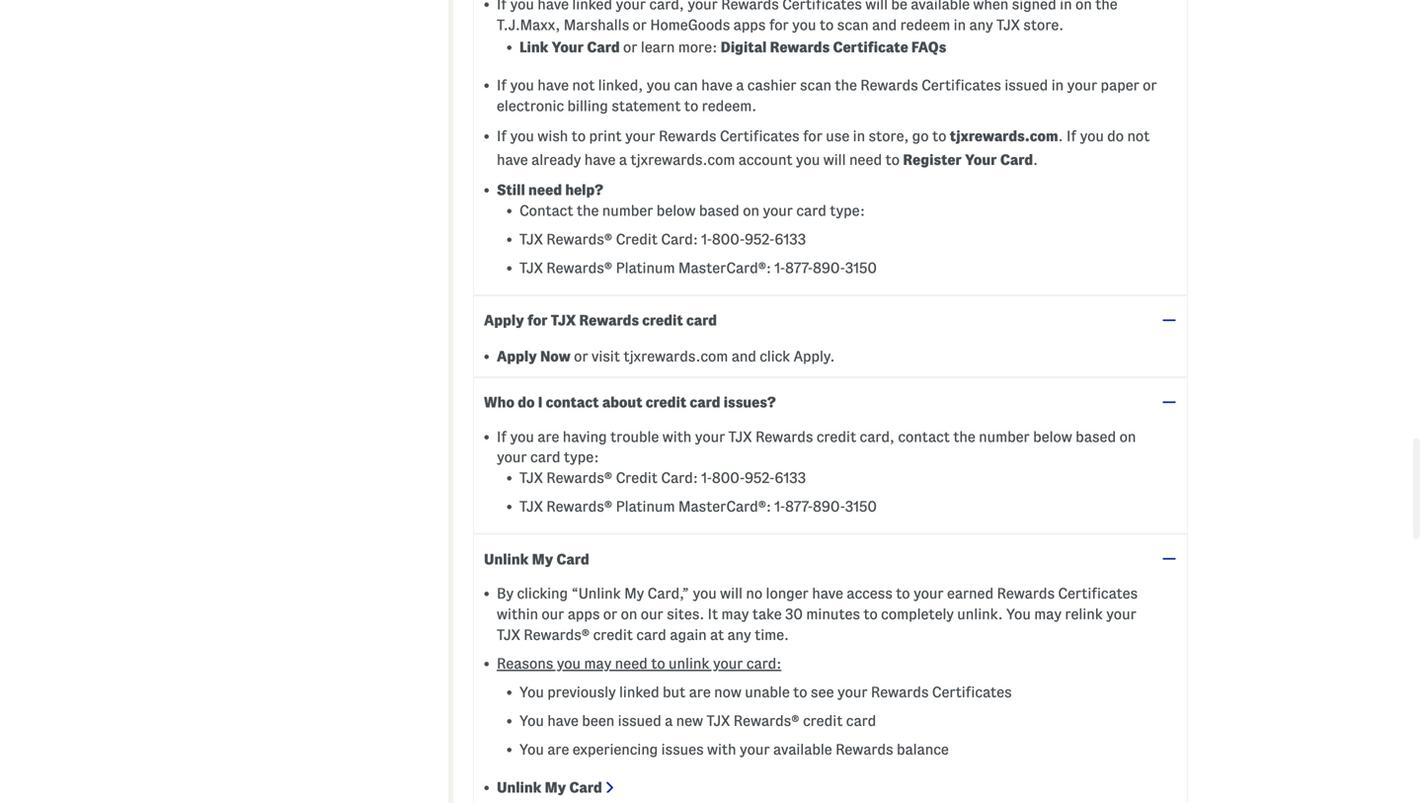 Task type: locate. For each thing, give the bounding box(es) containing it.
do left i
[[518, 394, 535, 411]]

1 vertical spatial rewards® credit
[[547, 470, 658, 486]]

available up redeem
[[911, 0, 970, 12]]

your up the completely
[[914, 586, 944, 602]]

1 vertical spatial a
[[619, 151, 627, 168]]

do inside dropdown button
[[518, 394, 535, 411]]

2 3150 from the top
[[845, 499, 877, 515]]

0 vertical spatial unlink my card
[[484, 551, 590, 568]]

apply now or visit tjxrewards.com and click apply.
[[497, 348, 835, 364]]

1 horizontal spatial contact
[[898, 429, 950, 445]]

mastercard®: down contact the number below based on your card type:
[[679, 260, 771, 276]]

certificates inside the if you have not linked, you can have a cashier scan the rewards certificates issued in your paper or electronic billing statement to redeem.
[[922, 77, 1002, 93]]

have up minutes
[[812, 586, 844, 602]]

credit inside by clicking "unlink my card," you will no longer have access to your earned rewards certificates within our apps or on our sites. it may take 30 minutes to completely unlink. you may relink your tjx rewards® credit card again at any time.
[[593, 627, 633, 643]]

register
[[903, 151, 962, 168]]

1 vertical spatial for
[[803, 128, 823, 144]]

and down be
[[872, 17, 897, 33]]

1 vertical spatial 6133
[[775, 470, 806, 486]]

billing
[[568, 98, 608, 114]]

tjxrewards.com up who do i contact about credit card issues?
[[624, 348, 728, 364]]

card down marshalls
[[587, 39, 620, 55]]

any down when
[[970, 17, 994, 33]]

0 vertical spatial not
[[572, 77, 595, 93]]

if down 'electronic'
[[497, 128, 507, 144]]

our
[[542, 606, 565, 623], [641, 606, 664, 623]]

tjx rewards® credit card: 1-800-952-6133 down trouble
[[520, 470, 806, 486]]

1 horizontal spatial scan
[[837, 17, 869, 33]]

1 vertical spatial tjx rewards® platinum mastercard®: 1-877-890-3150
[[520, 499, 877, 515]]

1 vertical spatial any
[[728, 627, 752, 643]]

tjx rewards® credit card: 1-800-952-6133 down contact the number below based on your card type:
[[520, 231, 806, 247]]

1 vertical spatial tjxrewards.com
[[631, 151, 735, 168]]

based inside the if you are having trouble with your tjx rewards credit card, contact the number below based on your card type:
[[1076, 429, 1117, 445]]

are up unlink my card link
[[548, 742, 569, 758]]

0 horizontal spatial rewards®
[[524, 627, 590, 643]]

or up the learn
[[633, 17, 647, 33]]

1 vertical spatial type:
[[564, 449, 599, 466]]

if you have not linked, you can have a cashier scan the rewards certificates issued in your paper or electronic billing statement to redeem.
[[497, 77, 1158, 114]]

or down "unlink
[[603, 606, 618, 623]]

do down the 'paper'
[[1108, 128, 1124, 144]]

1 vertical spatial unlink my card
[[497, 780, 602, 796]]

you previously linked but are now unable to see your rewards certificates
[[520, 684, 1012, 701]]

if up t.j.maxx,
[[497, 0, 507, 12]]

apply inside dropdown button
[[484, 312, 524, 329]]

3150 up the apply for tjx rewards credit card dropdown button
[[845, 260, 877, 276]]

issued inside the if you have not linked, you can have a cashier scan the rewards certificates issued in your paper or electronic billing statement to redeem.
[[1005, 77, 1049, 93]]

have up t.j.maxx,
[[538, 0, 569, 12]]

1 horizontal spatial below
[[1034, 429, 1073, 445]]

1 vertical spatial tjx rewards® credit card: 1-800-952-6133
[[520, 470, 806, 486]]

do inside . if you do not have already have a tjxrewards.com account you will need to
[[1108, 128, 1124, 144]]

mastercard®:
[[679, 260, 771, 276], [679, 499, 771, 515]]

unlink my card
[[484, 551, 590, 568], [497, 780, 602, 796]]

any inside by clicking "unlink my card," you will no longer have access to your earned rewards certificates within our apps or on our sites. it may take 30 minutes to completely unlink. you may relink your tjx rewards® credit card again at any time.
[[728, 627, 752, 643]]

unlink my card down experiencing
[[497, 780, 602, 796]]

a inside the if you have not linked, you can have a cashier scan the rewards certificates issued in your paper or electronic billing statement to redeem.
[[736, 77, 744, 93]]

0 vertical spatial do
[[1108, 128, 1124, 144]]

tjx rewards® platinum mastercard®: 1-877-890-3150
[[520, 260, 877, 276], [520, 499, 877, 515]]

2 horizontal spatial a
[[736, 77, 744, 93]]

800- down issues?
[[712, 470, 745, 486]]

with
[[663, 429, 692, 445], [707, 742, 737, 758]]

890-
[[813, 260, 845, 276], [813, 499, 845, 515]]

type: inside the if you are having trouble with your tjx rewards credit card, contact the number below based on your card type:
[[564, 449, 599, 466]]

a
[[736, 77, 744, 93], [619, 151, 627, 168], [665, 713, 673, 729]]

to down can
[[684, 98, 699, 114]]

issues?
[[724, 394, 776, 411]]

1 vertical spatial contact
[[898, 429, 950, 445]]

2 tjx rewards® platinum mastercard®: 1-877-890-3150 from the top
[[520, 499, 877, 515]]

card inside if you have linked your card, your rewards certificates will be available when signed in on the t.j.maxx, marshalls or homegoods apps for you to scan and redeem in any tjx store. link your card or learn more: digital rewards certificate faqs
[[587, 39, 620, 55]]

linked down "reasons you may need to unlink your card:"
[[619, 684, 660, 701]]

marshalls
[[564, 17, 629, 33]]

890- up unlink my card dropdown button
[[813, 499, 845, 515]]

if right tjxrewards.com link
[[1067, 128, 1077, 144]]

tjxrewards.com
[[950, 128, 1059, 144], [631, 151, 735, 168], [624, 348, 728, 364]]

can
[[674, 77, 698, 93]]

0 horizontal spatial available
[[773, 742, 833, 758]]

apply left now
[[497, 348, 537, 364]]

have
[[538, 0, 569, 12], [538, 77, 569, 93], [702, 77, 733, 93], [497, 151, 528, 168], [585, 151, 616, 168], [812, 586, 844, 602], [548, 713, 579, 729]]

0 vertical spatial 890-
[[813, 260, 845, 276]]

your left the 'paper'
[[1068, 77, 1098, 93]]

rewards
[[721, 0, 779, 12], [770, 39, 830, 55], [861, 77, 919, 93], [659, 128, 717, 144], [579, 312, 639, 329], [756, 429, 814, 445], [997, 586, 1055, 602], [871, 684, 929, 701], [836, 742, 894, 758]]

linked up marshalls
[[572, 0, 613, 12]]

unlink
[[669, 656, 710, 672]]

rewards up balance at the right bottom of the page
[[871, 684, 929, 701]]

1 952- from the top
[[745, 231, 775, 247]]

1 horizontal spatial may
[[722, 606, 749, 623]]

rewards up cashier
[[770, 39, 830, 55]]

take
[[753, 606, 782, 623]]

1 horizontal spatial and
[[872, 17, 897, 33]]

0 vertical spatial number
[[602, 202, 653, 219]]

may left relink at right bottom
[[1035, 606, 1062, 623]]

if for if you wish to print your rewards certificates for use in store, go to tjxrewards.com
[[497, 128, 507, 144]]

on inside the if you are having trouble with your tjx rewards credit card, contact the number below based on your card type:
[[1120, 429, 1136, 445]]

a inside . if you do not have already have a tjxrewards.com account you will need to
[[619, 151, 627, 168]]

rewards® up reasons
[[524, 627, 590, 643]]

0 vertical spatial any
[[970, 17, 994, 33]]

issues
[[662, 742, 704, 758]]

still need help?
[[497, 182, 603, 198]]

0 horizontal spatial for
[[528, 312, 548, 329]]

0 horizontal spatial do
[[518, 394, 535, 411]]

to inside the if you have not linked, you can have a cashier scan the rewards certificates issued in your paper or electronic billing statement to redeem.
[[684, 98, 699, 114]]

a for tjxrewards.com
[[619, 151, 627, 168]]

i
[[538, 394, 543, 411]]

apply up apply now link
[[484, 312, 524, 329]]

1 vertical spatial rewards®
[[734, 713, 800, 729]]

do
[[1108, 128, 1124, 144], [518, 394, 535, 411]]

for inside if you have linked your card, your rewards certificates will be available when signed in on the t.j.maxx, marshalls or homegoods apps for you to scan and redeem in any tjx store. link your card or learn more: digital rewards certificate faqs
[[769, 17, 789, 33]]

my for unlink my card dropdown button
[[532, 551, 553, 568]]

number inside the if you are having trouble with your tjx rewards credit card, contact the number below based on your card type:
[[979, 429, 1030, 445]]

0 vertical spatial are
[[538, 429, 560, 445]]

1 horizontal spatial card,
[[860, 429, 895, 445]]

0 vertical spatial for
[[769, 17, 789, 33]]

need
[[850, 151, 882, 168], [529, 182, 562, 198], [615, 656, 648, 672]]

may right it
[[722, 606, 749, 623]]

1 tjx rewards® credit card: 1-800-952-6133 from the top
[[520, 231, 806, 247]]

1 vertical spatial below
[[1034, 429, 1073, 445]]

1 vertical spatial 3150
[[845, 499, 877, 515]]

2 952- from the top
[[745, 470, 775, 486]]

my inside unlink my card dropdown button
[[532, 551, 553, 568]]

unlink my card inside dropdown button
[[484, 551, 590, 568]]

have up redeem.
[[702, 77, 733, 93]]

unlink my card for unlink my card link
[[497, 780, 602, 796]]

register your card link
[[903, 151, 1034, 168]]

2 vertical spatial are
[[548, 742, 569, 758]]

visit
[[592, 348, 620, 364]]

number
[[602, 202, 653, 219], [979, 429, 1030, 445]]

1 vertical spatial card:
[[661, 470, 698, 486]]

card inside dropdown button
[[557, 551, 590, 568]]

1 vertical spatial 952-
[[745, 470, 775, 486]]

credit inside the if you are having trouble with your tjx rewards credit card, contact the number below based on your card type:
[[817, 429, 857, 445]]

1 horizontal spatial type:
[[830, 202, 865, 219]]

2 our from the left
[[641, 606, 664, 623]]

tjxrewards.com inside . if you do not have already have a tjxrewards.com account you will need to
[[631, 151, 735, 168]]

0 vertical spatial apps
[[734, 17, 766, 33]]

1 rewards® platinum from the top
[[547, 260, 675, 276]]

card:
[[661, 231, 698, 247], [661, 470, 698, 486]]

with right trouble
[[663, 429, 692, 445]]

tjxrewards.com up register your card .
[[950, 128, 1059, 144]]

0 vertical spatial issued
[[1005, 77, 1049, 93]]

rewards down issues?
[[756, 429, 814, 445]]

if
[[497, 0, 507, 12], [497, 77, 507, 93], [497, 128, 507, 144], [1067, 128, 1077, 144], [497, 429, 507, 445]]

click
[[760, 348, 791, 364]]

and
[[872, 17, 897, 33], [732, 348, 757, 364]]

issued
[[1005, 77, 1049, 93], [618, 713, 662, 729]]

will
[[866, 0, 888, 12], [824, 151, 846, 168], [720, 586, 743, 602]]

952-
[[745, 231, 775, 247], [745, 470, 775, 486]]

1 horizontal spatial for
[[769, 17, 789, 33]]

for up digital rewards certificate faqs "link"
[[769, 17, 789, 33]]

have down the print
[[585, 151, 616, 168]]

877-
[[785, 260, 813, 276], [785, 499, 813, 515]]

scan down digital rewards certificate faqs "link"
[[800, 77, 832, 93]]

1 horizontal spatial .
[[1059, 128, 1064, 144]]

certificates inside if you have linked your card, your rewards certificates will be available when signed in on the t.j.maxx, marshalls or homegoods apps for you to scan and redeem in any tjx store. link your card or learn more: digital rewards certificate faqs
[[783, 0, 862, 12]]

apps
[[734, 17, 766, 33], [568, 606, 600, 623]]

1 vertical spatial rewards® platinum
[[547, 499, 675, 515]]

1 horizontal spatial apps
[[734, 17, 766, 33]]

0 vertical spatial your
[[552, 39, 584, 55]]

to inside . if you do not have already have a tjxrewards.com account you will need to
[[886, 151, 900, 168]]

if inside the if you are having trouble with your tjx rewards credit card, contact the number below based on your card type:
[[497, 429, 507, 445]]

not down the 'paper'
[[1128, 128, 1150, 144]]

a down the print
[[619, 151, 627, 168]]

apply.
[[794, 348, 835, 364]]

3150
[[845, 260, 877, 276], [845, 499, 877, 515]]

no
[[746, 586, 763, 602]]

paper
[[1101, 77, 1140, 93]]

if down who
[[497, 429, 507, 445]]

who do i contact about credit card issues?
[[484, 394, 776, 411]]

credit down who do i contact about credit card issues? dropdown button
[[817, 429, 857, 445]]

1 tjx rewards® platinum mastercard®: 1-877-890-3150 from the top
[[520, 260, 877, 276]]

1 vertical spatial apply
[[497, 348, 537, 364]]

your right link
[[552, 39, 584, 55]]

tjx rewards® platinum mastercard®: 1-877-890-3150 up card,"
[[520, 499, 877, 515]]

2 horizontal spatial will
[[866, 0, 888, 12]]

unlink
[[484, 551, 529, 568], [497, 780, 542, 796]]

1 800- from the top
[[712, 231, 745, 247]]

you
[[1007, 606, 1031, 623], [520, 684, 544, 701], [520, 713, 544, 729], [520, 742, 544, 758]]

1 vertical spatial unlink
[[497, 780, 542, 796]]

1 vertical spatial linked
[[619, 684, 660, 701]]

0 horizontal spatial your
[[552, 39, 584, 55]]

for left use
[[803, 128, 823, 144]]

0 vertical spatial a
[[736, 77, 744, 93]]

card, inside the if you are having trouble with your tjx rewards credit card, contact the number below based on your card type:
[[860, 429, 895, 445]]

0 vertical spatial rewards®
[[524, 627, 590, 643]]

1 vertical spatial not
[[1128, 128, 1150, 144]]

card, up homegoods
[[650, 0, 685, 12]]

who
[[484, 394, 515, 411]]

are
[[538, 429, 560, 445], [689, 684, 711, 701], [548, 742, 569, 758]]

digital
[[721, 39, 767, 55]]

apps inside by clicking "unlink my card," you will no longer have access to your earned rewards certificates within our apps or on our sites. it may take 30 minutes to completely unlink. you may relink your tjx rewards® credit card again at any time.
[[568, 606, 600, 623]]

will left no
[[720, 586, 743, 602]]

you left wish
[[510, 128, 534, 144]]

1 our from the left
[[542, 606, 565, 623]]

0 vertical spatial card:
[[661, 231, 698, 247]]

1 horizontal spatial based
[[1076, 429, 1117, 445]]

or left the learn
[[623, 39, 638, 55]]

the inside if you have linked your card, your rewards certificates will be available when signed in on the t.j.maxx, marshalls or homegoods apps for you to scan and redeem in any tjx store. link your card or learn more: digital rewards certificate faqs
[[1096, 0, 1118, 12]]

0 vertical spatial 6133
[[775, 231, 806, 247]]

electronic
[[497, 98, 564, 114]]

rewards® platinum up apply for tjx rewards credit card on the top of page
[[547, 260, 675, 276]]

6133 down the if you are having trouble with your tjx rewards credit card, contact the number below based on your card type: at the bottom
[[775, 470, 806, 486]]

0 vertical spatial tjx rewards® credit card: 1-800-952-6133
[[520, 231, 806, 247]]

if for if you are having trouble with your tjx rewards credit card, contact the number below based on your card type:
[[497, 429, 507, 445]]

your right relink at right bottom
[[1107, 606, 1137, 623]]

6133
[[775, 231, 806, 247], [775, 470, 806, 486]]

have down previously
[[548, 713, 579, 729]]

2 horizontal spatial for
[[803, 128, 823, 144]]

rewards down can
[[659, 128, 717, 144]]

0 vertical spatial card,
[[650, 0, 685, 12]]

1 vertical spatial my
[[624, 586, 644, 602]]

2 vertical spatial will
[[720, 586, 743, 602]]

rewards® platinum
[[547, 260, 675, 276], [547, 499, 675, 515]]

about
[[602, 394, 643, 411]]

scan up certificate
[[837, 17, 869, 33]]

0 horizontal spatial contact
[[546, 394, 599, 411]]

2 vertical spatial for
[[528, 312, 548, 329]]

1 horizontal spatial will
[[824, 151, 846, 168]]

may
[[722, 606, 749, 623], [1035, 606, 1062, 623], [584, 656, 612, 672]]

card,
[[650, 0, 685, 12], [860, 429, 895, 445]]

1 vertical spatial do
[[518, 394, 535, 411]]

if inside if you have linked your card, your rewards certificates will be available when signed in on the t.j.maxx, marshalls or homegoods apps for you to scan and redeem in any tjx store. link your card or learn more: digital rewards certificate faqs
[[497, 0, 507, 12]]

card
[[587, 39, 620, 55], [1001, 151, 1034, 168], [557, 551, 590, 568], [569, 780, 602, 796]]

our down card,"
[[641, 606, 664, 623]]

0 horizontal spatial our
[[542, 606, 565, 623]]

0 horizontal spatial issued
[[618, 713, 662, 729]]

more:
[[678, 39, 718, 55]]

1 vertical spatial will
[[824, 151, 846, 168]]

1 vertical spatial apps
[[568, 606, 600, 623]]

you for you previously linked but are now unable to see your rewards certificates
[[520, 684, 544, 701]]

you up previously
[[557, 656, 581, 672]]

0 vertical spatial 800-
[[712, 231, 745, 247]]

0 horizontal spatial number
[[602, 202, 653, 219]]

if inside the if you have not linked, you can have a cashier scan the rewards certificates issued in your paper or electronic billing statement to redeem.
[[497, 77, 507, 93]]

a up redeem.
[[736, 77, 744, 93]]

and inside if you have linked your card, your rewards certificates will be available when signed in on the t.j.maxx, marshalls or homegoods apps for you to scan and redeem in any tjx store. link your card or learn more: digital rewards certificate faqs
[[872, 17, 897, 33]]

1 vertical spatial available
[[773, 742, 833, 758]]

to
[[820, 17, 834, 33], [684, 98, 699, 114], [572, 128, 586, 144], [933, 128, 947, 144], [886, 151, 900, 168], [896, 586, 910, 602], [864, 606, 878, 623], [651, 656, 666, 672], [793, 684, 808, 701]]

in up store.
[[1060, 0, 1073, 12]]

you for you are experiencing issues with your available rewards balance
[[520, 742, 544, 758]]

card, inside if you have linked your card, your rewards certificates will be available when signed in on the t.j.maxx, marshalls or homegoods apps for you to scan and redeem in any tjx store. link your card or learn more: digital rewards certificate faqs
[[650, 0, 685, 12]]

2 vertical spatial a
[[665, 713, 673, 729]]

2 vertical spatial need
[[615, 656, 648, 672]]

890- up the apply for tjx rewards credit card dropdown button
[[813, 260, 845, 276]]

or inside by clicking "unlink my card," you will no longer have access to your earned rewards certificates within our apps or on our sites. it may take 30 minutes to completely unlink. you may relink your tjx rewards® credit card again at any time.
[[603, 606, 618, 623]]

will left be
[[866, 0, 888, 12]]

go
[[913, 128, 929, 144]]

below inside the if you are having trouble with your tjx rewards credit card, contact the number below based on your card type:
[[1034, 429, 1073, 445]]

1 vertical spatial scan
[[800, 77, 832, 93]]

. inside . if you do not have already have a tjxrewards.com account you will need to
[[1059, 128, 1064, 144]]

rewards® inside by clicking "unlink my card," you will no longer have access to your earned rewards certificates within our apps or on our sites. it may take 30 minutes to completely unlink. you may relink your tjx rewards® credit card again at any time.
[[524, 627, 590, 643]]

rewards up digital
[[721, 0, 779, 12]]

if up 'electronic'
[[497, 77, 507, 93]]

if inside . if you do not have already have a tjxrewards.com account you will need to
[[1067, 128, 1077, 144]]

your up homegoods
[[688, 0, 718, 12]]

2 card: from the top
[[661, 470, 698, 486]]

card, down who do i contact about credit card issues? dropdown button
[[860, 429, 895, 445]]

by
[[497, 586, 514, 602]]

952- down contact the number below based on your card type:
[[745, 231, 775, 247]]

0 horizontal spatial .
[[1034, 151, 1038, 168]]

0 horizontal spatial any
[[728, 627, 752, 643]]

rewards®
[[524, 627, 590, 643], [734, 713, 800, 729]]

0 horizontal spatial type:
[[564, 449, 599, 466]]

have up still
[[497, 151, 528, 168]]

the inside the if you are having trouble with your tjx rewards credit card, contact the number below based on your card type:
[[954, 429, 976, 445]]

for up apply now link
[[528, 312, 548, 329]]

redeem.
[[702, 98, 757, 114]]

unlink my card button
[[473, 534, 1189, 584]]

your inside the if you have not linked, you can have a cashier scan the rewards certificates issued in your paper or electronic billing statement to redeem.
[[1068, 77, 1098, 93]]

0 horizontal spatial linked
[[572, 0, 613, 12]]

1 vertical spatial 800-
[[712, 470, 745, 486]]

2 877- from the top
[[785, 499, 813, 515]]

rewards down certificate
[[861, 77, 919, 93]]

0 vertical spatial 952-
[[745, 231, 775, 247]]

need down 'store,'
[[850, 151, 882, 168]]

in down store.
[[1052, 77, 1064, 93]]

my
[[532, 551, 553, 568], [624, 586, 644, 602], [545, 780, 566, 796]]

0 vertical spatial and
[[872, 17, 897, 33]]

0 vertical spatial apply
[[484, 312, 524, 329]]

new
[[676, 713, 703, 729]]

0 vertical spatial contact
[[546, 394, 599, 411]]

my for unlink my card link
[[545, 780, 566, 796]]

if for if you have linked your card, your rewards certificates will be available when signed in on the t.j.maxx, marshalls or homegoods apps for you to scan and redeem in any tjx store. link your card or learn more: digital rewards certificate faqs
[[497, 0, 507, 12]]

you for you have been issued a new tjx rewards® credit card
[[520, 713, 544, 729]]

mastercard®: up no
[[679, 499, 771, 515]]

unlink.
[[958, 606, 1003, 623]]

your down statement at the top left of the page
[[625, 128, 656, 144]]

you down the 'paper'
[[1080, 128, 1104, 144]]

rewards® credit down help?
[[547, 231, 658, 247]]

0 vertical spatial will
[[866, 0, 888, 12]]

0 horizontal spatial below
[[657, 202, 696, 219]]

apply now link
[[497, 348, 571, 364]]

need up previously
[[615, 656, 648, 672]]

0 vertical spatial need
[[850, 151, 882, 168]]

0 horizontal spatial and
[[732, 348, 757, 364]]

0 horizontal spatial card,
[[650, 0, 685, 12]]

unlink inside dropdown button
[[484, 551, 529, 568]]

952- down the if you are having trouble with your tjx rewards credit card, contact the number below based on your card type: at the bottom
[[745, 470, 775, 486]]

3150 up unlink my card dropdown button
[[845, 499, 877, 515]]

credit down see
[[803, 713, 843, 729]]

1 horizontal spatial with
[[707, 742, 737, 758]]

help?
[[565, 182, 603, 198]]

minutes
[[807, 606, 860, 623]]

linked inside if you have linked your card, your rewards certificates will be available when signed in on the t.j.maxx, marshalls or homegoods apps for you to scan and redeem in any tjx store. link your card or learn more: digital rewards certificate faqs
[[572, 0, 613, 12]]

your down tjxrewards.com link
[[965, 151, 997, 168]]

you inside by clicking "unlink my card," you will no longer have access to your earned rewards certificates within our apps or on our sites. it may take 30 minutes to completely unlink. you may relink your tjx rewards® credit card again at any time.
[[693, 586, 717, 602]]

0 vertical spatial rewards® credit
[[547, 231, 658, 247]]

0 vertical spatial tjxrewards.com
[[950, 128, 1059, 144]]

with inside the if you are having trouble with your tjx rewards credit card, contact the number below based on your card type:
[[663, 429, 692, 445]]

credit
[[642, 312, 683, 329], [646, 394, 687, 411], [817, 429, 857, 445], [593, 627, 633, 643], [803, 713, 843, 729]]

1 horizontal spatial number
[[979, 429, 1030, 445]]

tjxrewards.com link
[[950, 128, 1059, 144]]

card: down who do i contact about credit card issues?
[[661, 470, 698, 486]]

1 horizontal spatial linked
[[619, 684, 660, 701]]

certificate
[[833, 39, 909, 55]]



Task type: describe. For each thing, give the bounding box(es) containing it.
unlink my card for unlink my card dropdown button
[[484, 551, 590, 568]]

in right use
[[853, 128, 866, 144]]

unlink for unlink my card dropdown button
[[484, 551, 529, 568]]

unable
[[745, 684, 790, 701]]

2 rewards® platinum from the top
[[547, 499, 675, 515]]

access
[[847, 586, 893, 602]]

if you wish to print your rewards certificates for use in store, go to tjxrewards.com
[[497, 128, 1059, 144]]

in right redeem
[[954, 17, 966, 33]]

1 horizontal spatial need
[[615, 656, 648, 672]]

credit right about
[[646, 394, 687, 411]]

rewards inside dropdown button
[[579, 312, 639, 329]]

1 mastercard®: from the top
[[679, 260, 771, 276]]

signed
[[1012, 0, 1057, 12]]

you up 'electronic'
[[510, 77, 534, 93]]

1 horizontal spatial rewards®
[[734, 713, 800, 729]]

who do i contact about credit card issues? button
[[473, 377, 1189, 427]]

apply for apply for tjx rewards credit card
[[484, 312, 524, 329]]

to left unlink
[[651, 656, 666, 672]]

apps inside if you have linked your card, your rewards certificates will be available when signed in on the t.j.maxx, marshalls or homegoods apps for you to scan and redeem in any tjx store. link your card or learn more: digital rewards certificate faqs
[[734, 17, 766, 33]]

earned
[[947, 586, 994, 602]]

not inside . if you do not have already have a tjxrewards.com account you will need to
[[1128, 128, 1150, 144]]

1 vertical spatial with
[[707, 742, 737, 758]]

if you have linked your card, your rewards certificates will be available when signed in on the t.j.maxx, marshalls or homegoods apps for you to scan and redeem in any tjx store. link your card or learn more: digital rewards certificate faqs
[[497, 0, 1118, 55]]

will inside if you have linked your card, your rewards certificates will be available when signed in on the t.j.maxx, marshalls or homegoods apps for you to scan and redeem in any tjx store. link your card or learn more: digital rewards certificate faqs
[[866, 0, 888, 12]]

but
[[663, 684, 686, 701]]

reasons you may need to unlink your card:
[[497, 656, 782, 672]]

longer
[[766, 586, 809, 602]]

. if you do not have already have a tjxrewards.com account you will need to
[[497, 128, 1150, 168]]

or inside the if you have not linked, you can have a cashier scan the rewards certificates issued in your paper or electronic billing statement to redeem.
[[1143, 77, 1158, 93]]

use
[[826, 128, 850, 144]]

card inside by clicking "unlink my card," you will no longer have access to your earned rewards certificates within our apps or on our sites. it may take 30 minutes to completely unlink. you may relink your tjx rewards® credit card again at any time.
[[637, 627, 667, 643]]

card down tjxrewards.com link
[[1001, 151, 1034, 168]]

again
[[670, 627, 707, 643]]

wish
[[538, 128, 568, 144]]

have inside if you have linked your card, your rewards certificates will be available when signed in on the t.j.maxx, marshalls or homegoods apps for you to scan and redeem in any tjx store. link your card or learn more: digital rewards certificate faqs
[[538, 0, 569, 12]]

now
[[714, 684, 742, 701]]

store,
[[869, 128, 909, 144]]

any inside if you have linked your card, your rewards certificates will be available when signed in on the t.j.maxx, marshalls or homegoods apps for you to scan and redeem in any tjx store. link your card or learn more: digital rewards certificate faqs
[[970, 17, 994, 33]]

you up digital rewards certificate faqs "link"
[[792, 17, 817, 33]]

digital rewards certificate faqs link
[[721, 39, 947, 55]]

to right go on the right top of page
[[933, 128, 947, 144]]

will inside by clicking "unlink my card," you will no longer have access to your earned rewards certificates within our apps or on our sites. it may take 30 minutes to completely unlink. you may relink your tjx rewards® credit card again at any time.
[[720, 586, 743, 602]]

you down if you wish to print your rewards certificates for use in store, go to tjxrewards.com on the top of the page
[[796, 151, 820, 168]]

card,"
[[648, 586, 690, 602]]

available inside if you have linked your card, your rewards certificates will be available when signed in on the t.j.maxx, marshalls or homegoods apps for you to scan and redeem in any tjx store. link your card or learn more: digital rewards certificate faqs
[[911, 0, 970, 12]]

previously
[[548, 684, 616, 701]]

you up statement at the top left of the page
[[647, 77, 671, 93]]

rewards inside the if you have not linked, you can have a cashier scan the rewards certificates issued in your paper or electronic billing statement to redeem.
[[861, 77, 919, 93]]

have up 'electronic'
[[538, 77, 569, 93]]

certificates inside by clicking "unlink my card," you will no longer have access to your earned rewards certificates within our apps or on our sites. it may take 30 minutes to completely unlink. you may relink your tjx rewards® credit card again at any time.
[[1058, 586, 1138, 602]]

rewards left balance at the right bottom of the page
[[836, 742, 894, 758]]

need inside . if you do not have already have a tjxrewards.com account you will need to
[[850, 151, 882, 168]]

1 6133 from the top
[[775, 231, 806, 247]]

already
[[532, 151, 581, 168]]

you have been issued a new tjx rewards® credit card
[[520, 713, 877, 729]]

you up t.j.maxx,
[[510, 0, 534, 12]]

0 horizontal spatial need
[[529, 182, 562, 198]]

or left the visit
[[574, 348, 588, 364]]

1 card: from the top
[[661, 231, 698, 247]]

for inside dropdown button
[[528, 312, 548, 329]]

it
[[708, 606, 718, 623]]

learn
[[641, 39, 675, 55]]

2 800- from the top
[[712, 470, 745, 486]]

to down access
[[864, 606, 878, 623]]

1 vertical spatial .
[[1034, 151, 1038, 168]]

0 vertical spatial type:
[[830, 202, 865, 219]]

the inside the if you have not linked, you can have a cashier scan the rewards certificates issued in your paper or electronic billing statement to redeem.
[[835, 77, 857, 93]]

if for if you have not linked, you can have a cashier scan the rewards certificates issued in your paper or electronic billing statement to redeem.
[[497, 77, 507, 93]]

to right wish
[[572, 128, 586, 144]]

your up marshalls
[[616, 0, 646, 12]]

by clicking "unlink my card," you will no longer have access to your earned rewards certificates within our apps or on our sites. it may take 30 minutes to completely unlink. you may relink your tjx rewards® credit card again at any time.
[[497, 586, 1138, 643]]

2 6133 from the top
[[775, 470, 806, 486]]

1 890- from the top
[[813, 260, 845, 276]]

been
[[582, 713, 615, 729]]

to up the completely
[[896, 586, 910, 602]]

clicking
[[517, 586, 568, 602]]

tjx inside the if you are having trouble with your tjx rewards credit card, contact the number below based on your card type:
[[729, 429, 752, 445]]

relink
[[1065, 606, 1103, 623]]

tjx inside dropdown button
[[551, 312, 576, 329]]

your down who
[[497, 449, 527, 466]]

card inside the if you are having trouble with your tjx rewards credit card, contact the number below based on your card type:
[[531, 449, 561, 466]]

1 877- from the top
[[785, 260, 813, 276]]

cashier
[[748, 77, 797, 93]]

scan inside if you have linked your card, your rewards certificates will be available when signed in on the t.j.maxx, marshalls or homegoods apps for you to scan and redeem in any tjx store. link your card or learn more: digital rewards certificate faqs
[[837, 17, 869, 33]]

experiencing
[[573, 742, 658, 758]]

within
[[497, 606, 538, 623]]

tjx inside if you have linked your card, your rewards certificates will be available when signed in on the t.j.maxx, marshalls or homegoods apps for you to scan and redeem in any tjx store. link your card or learn more: digital rewards certificate faqs
[[997, 17, 1020, 33]]

you are experiencing issues with your available rewards balance
[[520, 742, 949, 758]]

store.
[[1024, 17, 1064, 33]]

at
[[710, 627, 724, 643]]

tjx inside by clicking "unlink my card," you will no longer have access to your earned rewards certificates within our apps or on our sites. it may take 30 minutes to completely unlink. you may relink your tjx rewards® credit card again at any time.
[[497, 627, 521, 643]]

when
[[974, 0, 1009, 12]]

on inside if you have linked your card, your rewards certificates will be available when signed in on the t.j.maxx, marshalls or homegoods apps for you to scan and redeem in any tjx store. link your card or learn more: digital rewards certificate faqs
[[1076, 0, 1092, 12]]

still
[[497, 182, 525, 198]]

a for cashier
[[736, 77, 744, 93]]

your down you previously linked but are now unable to see your rewards certificates
[[740, 742, 770, 758]]

rewards inside by clicking "unlink my card," you will no longer have access to your earned rewards certificates within our apps or on our sites. it may take 30 minutes to completely unlink. you may relink your tjx rewards® credit card again at any time.
[[997, 586, 1055, 602]]

your down issues?
[[695, 429, 725, 445]]

contact
[[520, 202, 574, 219]]

certificates up balance at the right bottom of the page
[[932, 684, 1012, 701]]

statement
[[612, 98, 681, 114]]

0 vertical spatial based
[[699, 202, 740, 219]]

1 vertical spatial are
[[689, 684, 711, 701]]

in inside the if you have not linked, you can have a cashier scan the rewards certificates issued in your paper or electronic billing statement to redeem.
[[1052, 77, 1064, 93]]

your inside if you have linked your card, your rewards certificates will be available when signed in on the t.j.maxx, marshalls or homegoods apps for you to scan and redeem in any tjx store. link your card or learn more: digital rewards certificate faqs
[[552, 39, 584, 55]]

card:
[[747, 656, 782, 672]]

print
[[589, 128, 622, 144]]

2 horizontal spatial may
[[1035, 606, 1062, 623]]

linked,
[[598, 77, 643, 93]]

to inside if you have linked your card, your rewards certificates will be available when signed in on the t.j.maxx, marshalls or homegoods apps for you to scan and redeem in any tjx store. link your card or learn more: digital rewards certificate faqs
[[820, 17, 834, 33]]

apply for tjx rewards credit card button
[[473, 295, 1189, 345]]

2 mastercard®: from the top
[[679, 499, 771, 515]]

having
[[563, 429, 607, 445]]

redeem
[[901, 17, 951, 33]]

1 horizontal spatial your
[[965, 151, 997, 168]]

your right see
[[838, 684, 868, 701]]

time.
[[755, 627, 789, 643]]

rewards inside the if you are having trouble with your tjx rewards credit card, contact the number below based on your card type:
[[756, 429, 814, 445]]

homegoods
[[650, 17, 730, 33]]

you inside the if you are having trouble with your tjx rewards credit card, contact the number below based on your card type:
[[510, 429, 534, 445]]

certificates up account
[[720, 128, 800, 144]]

0 vertical spatial below
[[657, 202, 696, 219]]

trouble
[[611, 429, 659, 445]]

2 rewards® credit from the top
[[547, 470, 658, 486]]

1 rewards® credit from the top
[[547, 231, 658, 247]]

1 3150 from the top
[[845, 260, 877, 276]]

t.j.maxx,
[[497, 17, 561, 33]]

sites.
[[667, 606, 705, 623]]

1 vertical spatial issued
[[618, 713, 662, 729]]

on inside by clicking "unlink my card," you will no longer have access to your earned rewards certificates within our apps or on our sites. it may take 30 minutes to completely unlink. you may relink your tjx rewards® credit card again at any time.
[[621, 606, 638, 623]]

if you are having trouble with your tjx rewards credit card, contact the number below based on your card type:
[[497, 429, 1136, 466]]

not inside the if you have not linked, you can have a cashier scan the rewards certificates issued in your paper or electronic billing statement to redeem.
[[572, 77, 595, 93]]

link your card link
[[520, 39, 620, 55]]

1 horizontal spatial a
[[665, 713, 673, 729]]

have inside by clicking "unlink my card," you will no longer have access to your earned rewards certificates within our apps or on our sites. it may take 30 minutes to completely unlink. you may relink your tjx rewards® credit card again at any time.
[[812, 586, 844, 602]]

now
[[540, 348, 571, 364]]

you inside by clicking "unlink my card," you will no longer have access to your earned rewards certificates within our apps or on our sites. it may take 30 minutes to completely unlink. you may relink your tjx rewards® credit card again at any time.
[[1007, 606, 1031, 623]]

card down experiencing
[[569, 780, 602, 796]]

2 890- from the top
[[813, 499, 845, 515]]

2 tjx rewards® credit card: 1-800-952-6133 from the top
[[520, 470, 806, 486]]

my inside by clicking "unlink my card," you will no longer have access to your earned rewards certificates within our apps or on our sites. it may take 30 minutes to completely unlink. you may relink your tjx rewards® credit card again at any time.
[[624, 586, 644, 602]]

"unlink
[[572, 586, 621, 602]]

are inside the if you are having trouble with your tjx rewards credit card, contact the number below based on your card type:
[[538, 429, 560, 445]]

reasons
[[497, 656, 554, 672]]

your up now
[[713, 656, 743, 672]]

contact the number below based on your card type:
[[520, 202, 865, 219]]

account
[[739, 151, 793, 168]]

completely
[[881, 606, 954, 623]]

apply for tjx rewards credit card
[[484, 312, 717, 329]]

to left see
[[793, 684, 808, 701]]

apply for apply now or visit tjxrewards.com and click apply.
[[497, 348, 537, 364]]

register your card .
[[903, 151, 1038, 168]]

your down account
[[763, 202, 793, 219]]

unlink my card link
[[497, 780, 602, 796]]

balance
[[897, 742, 949, 758]]

contact inside dropdown button
[[546, 394, 599, 411]]

faqs
[[912, 39, 947, 55]]

link
[[520, 39, 549, 55]]

will inside . if you do not have already have a tjxrewards.com account you will need to
[[824, 151, 846, 168]]

2 vertical spatial tjxrewards.com
[[624, 348, 728, 364]]

contact inside the if you are having trouble with your tjx rewards credit card, contact the number below based on your card type:
[[898, 429, 950, 445]]

scan inside the if you have not linked, you can have a cashier scan the rewards certificates issued in your paper or electronic billing statement to redeem.
[[800, 77, 832, 93]]

30
[[785, 606, 803, 623]]

see
[[811, 684, 834, 701]]

credit up apply now or visit tjxrewards.com and click apply. at top
[[642, 312, 683, 329]]

unlink for unlink my card link
[[497, 780, 542, 796]]

0 horizontal spatial may
[[584, 656, 612, 672]]

be
[[892, 0, 908, 12]]



Task type: vqa. For each thing, say whether or not it's contained in the screenshot.
Rewards® Platinum
yes



